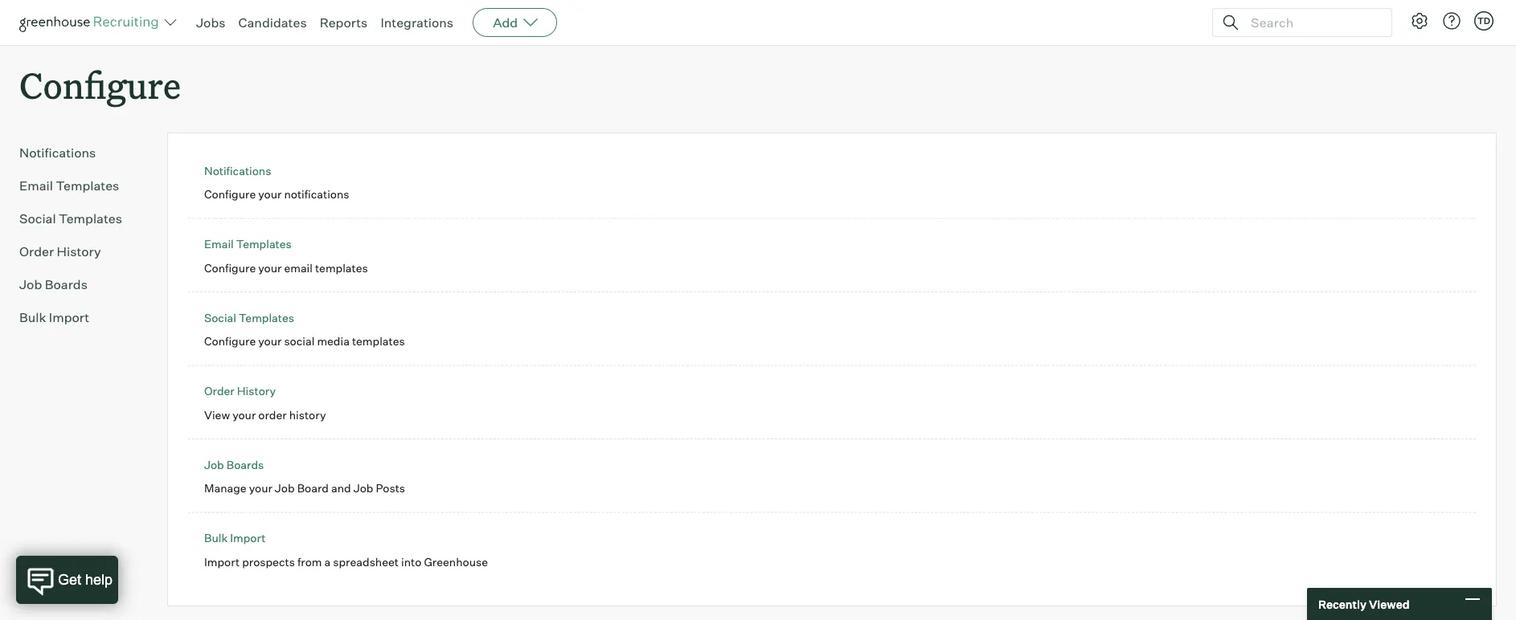 Task type: locate. For each thing, give the bounding box(es) containing it.
1 horizontal spatial notifications link
[[204, 164, 271, 178]]

templates
[[315, 261, 368, 275], [352, 335, 405, 349]]

1 vertical spatial notifications link
[[204, 164, 271, 178]]

0 vertical spatial job boards link
[[19, 275, 142, 294]]

import inside bulk import link
[[49, 310, 89, 326]]

social
[[284, 335, 315, 349]]

1 vertical spatial email
[[204, 237, 234, 251]]

0 horizontal spatial email
[[19, 178, 53, 194]]

1 horizontal spatial order history link
[[204, 384, 276, 399]]

0 horizontal spatial order history
[[19, 244, 101, 260]]

configure for notifications
[[204, 187, 256, 202]]

your left notifications
[[258, 187, 282, 202]]

1 vertical spatial email templates link
[[204, 237, 292, 251]]

bulk
[[19, 310, 46, 326], [204, 532, 228, 546]]

social templates link
[[19, 209, 142, 228], [204, 311, 294, 325]]

td
[[1478, 15, 1491, 26]]

order history
[[19, 244, 101, 260], [204, 384, 276, 399]]

email templates link
[[19, 176, 142, 196], [204, 237, 292, 251]]

0 vertical spatial order
[[19, 244, 54, 260]]

notifications
[[284, 187, 349, 202]]

1 horizontal spatial job boards link
[[204, 458, 264, 472]]

0 vertical spatial templates
[[315, 261, 368, 275]]

reports
[[320, 14, 368, 31]]

0 vertical spatial bulk import link
[[19, 308, 142, 327]]

configure your social media templates
[[204, 335, 405, 349]]

1 horizontal spatial bulk import link
[[204, 532, 266, 546]]

0 vertical spatial order history link
[[19, 242, 142, 261]]

history
[[289, 408, 326, 422]]

0 horizontal spatial email templates
[[19, 178, 119, 194]]

posts
[[376, 482, 405, 496]]

1 horizontal spatial history
[[237, 384, 276, 399]]

your for notifications
[[258, 187, 282, 202]]

1 vertical spatial order history
[[204, 384, 276, 399]]

media
[[317, 335, 350, 349]]

1 horizontal spatial email templates
[[204, 237, 292, 251]]

1 vertical spatial job boards
[[204, 458, 264, 472]]

from
[[297, 555, 322, 569]]

1 vertical spatial social
[[204, 311, 236, 325]]

integrations
[[381, 14, 454, 31]]

email templates
[[19, 178, 119, 194], [204, 237, 292, 251]]

configure
[[19, 61, 181, 109], [204, 187, 256, 202], [204, 261, 256, 275], [204, 335, 256, 349]]

1 vertical spatial history
[[237, 384, 276, 399]]

notifications link
[[19, 143, 142, 163], [204, 164, 271, 178]]

bulk import link
[[19, 308, 142, 327], [204, 532, 266, 546]]

0 vertical spatial history
[[57, 244, 101, 260]]

job
[[19, 277, 42, 293], [204, 458, 224, 472], [275, 482, 295, 496], [354, 482, 373, 496]]

1 horizontal spatial order
[[204, 384, 235, 399]]

0 vertical spatial email templates
[[19, 178, 119, 194]]

1 vertical spatial job boards link
[[204, 458, 264, 472]]

job boards
[[19, 277, 88, 293], [204, 458, 264, 472]]

social
[[19, 211, 56, 227], [204, 311, 236, 325]]

0 horizontal spatial order
[[19, 244, 54, 260]]

your right manage
[[249, 482, 272, 496]]

0 horizontal spatial notifications
[[19, 145, 96, 161]]

templates
[[56, 178, 119, 194], [59, 211, 122, 227], [236, 237, 292, 251], [239, 311, 294, 325]]

0 vertical spatial boards
[[45, 277, 88, 293]]

import
[[49, 310, 89, 326], [230, 532, 266, 546], [204, 555, 240, 569]]

0 horizontal spatial order history link
[[19, 242, 142, 261]]

1 horizontal spatial email
[[204, 237, 234, 251]]

1 vertical spatial bulk import link
[[204, 532, 266, 546]]

0 vertical spatial bulk
[[19, 310, 46, 326]]

viewed
[[1369, 598, 1410, 612]]

0 vertical spatial social templates link
[[19, 209, 142, 228]]

0 vertical spatial email templates link
[[19, 176, 142, 196]]

0 vertical spatial bulk import
[[19, 310, 89, 326]]

your right "view"
[[232, 408, 256, 422]]

1 horizontal spatial social templates
[[204, 311, 294, 325]]

order
[[19, 244, 54, 260], [204, 384, 235, 399]]

order
[[258, 408, 287, 422]]

templates right media
[[352, 335, 405, 349]]

prospects
[[242, 555, 295, 569]]

0 horizontal spatial email templates link
[[19, 176, 142, 196]]

0 horizontal spatial job boards link
[[19, 275, 142, 294]]

1 vertical spatial social templates link
[[204, 311, 294, 325]]

bulk import
[[19, 310, 89, 326], [204, 532, 266, 546]]

Search text field
[[1247, 11, 1377, 34]]

view
[[204, 408, 230, 422]]

0 horizontal spatial history
[[57, 244, 101, 260]]

email
[[19, 178, 53, 194], [204, 237, 234, 251]]

1 horizontal spatial job boards
[[204, 458, 264, 472]]

manage your job board and job posts
[[204, 482, 405, 496]]

history
[[57, 244, 101, 260], [237, 384, 276, 399]]

boards
[[45, 277, 88, 293], [227, 458, 264, 472]]

notifications
[[19, 145, 96, 161], [204, 164, 271, 178]]

jobs
[[196, 14, 226, 31]]

your
[[258, 187, 282, 202], [258, 261, 282, 275], [258, 335, 282, 349], [232, 408, 256, 422], [249, 482, 272, 496]]

1 horizontal spatial boards
[[227, 458, 264, 472]]

your for order
[[232, 408, 256, 422]]

your left email
[[258, 261, 282, 275]]

your left the social
[[258, 335, 282, 349]]

0 horizontal spatial job boards
[[19, 277, 88, 293]]

1 horizontal spatial bulk import
[[204, 532, 266, 546]]

1 vertical spatial boards
[[227, 458, 264, 472]]

social templates
[[19, 211, 122, 227], [204, 311, 294, 325]]

1 vertical spatial bulk import
[[204, 532, 266, 546]]

1 horizontal spatial bulk
[[204, 532, 228, 546]]

a
[[324, 555, 331, 569]]

0 vertical spatial job boards
[[19, 277, 88, 293]]

0 horizontal spatial social
[[19, 211, 56, 227]]

templates right email
[[315, 261, 368, 275]]

0 vertical spatial email
[[19, 178, 53, 194]]

0 horizontal spatial notifications link
[[19, 143, 142, 163]]

0 horizontal spatial boards
[[45, 277, 88, 293]]

0 vertical spatial import
[[49, 310, 89, 326]]

1 vertical spatial email templates
[[204, 237, 292, 251]]

job boards link
[[19, 275, 142, 294], [204, 458, 264, 472]]

0 horizontal spatial bulk import
[[19, 310, 89, 326]]

1 vertical spatial import
[[230, 532, 266, 546]]

1 vertical spatial bulk
[[204, 532, 228, 546]]

reports link
[[320, 14, 368, 31]]

0 horizontal spatial social templates
[[19, 211, 122, 227]]

1 horizontal spatial notifications
[[204, 164, 271, 178]]

your for social
[[258, 335, 282, 349]]

jobs link
[[196, 14, 226, 31]]

and
[[331, 482, 351, 496]]

order history link
[[19, 242, 142, 261], [204, 384, 276, 399]]

2 vertical spatial import
[[204, 555, 240, 569]]

your for email
[[258, 261, 282, 275]]



Task type: describe. For each thing, give the bounding box(es) containing it.
view your order history
[[204, 408, 326, 422]]

1 vertical spatial notifications
[[204, 164, 271, 178]]

0 vertical spatial notifications link
[[19, 143, 142, 163]]

recently
[[1319, 598, 1367, 612]]

configure your email templates
[[204, 261, 368, 275]]

board
[[297, 482, 329, 496]]

greenhouse
[[424, 555, 488, 569]]

email
[[284, 261, 313, 275]]

1 vertical spatial templates
[[352, 335, 405, 349]]

spreadsheet
[[333, 555, 399, 569]]

greenhouse recruiting image
[[19, 13, 164, 32]]

0 vertical spatial social
[[19, 211, 56, 227]]

0 horizontal spatial social templates link
[[19, 209, 142, 228]]

0 vertical spatial notifications
[[19, 145, 96, 161]]

1 horizontal spatial social templates link
[[204, 311, 294, 325]]

add
[[493, 14, 518, 31]]

recently viewed
[[1319, 598, 1410, 612]]

into
[[401, 555, 422, 569]]

integrations link
[[381, 14, 454, 31]]

1 horizontal spatial email templates link
[[204, 237, 292, 251]]

configure your notifications
[[204, 187, 349, 202]]

0 vertical spatial social templates
[[19, 211, 122, 227]]

td button
[[1471, 8, 1497, 34]]

candidates
[[238, 14, 307, 31]]

0 horizontal spatial bulk import link
[[19, 308, 142, 327]]

0 vertical spatial order history
[[19, 244, 101, 260]]

configure for social templates
[[204, 335, 256, 349]]

your for job
[[249, 482, 272, 496]]

import prospects from a spreadsheet into greenhouse
[[204, 555, 488, 569]]

1 vertical spatial order history link
[[204, 384, 276, 399]]

1 vertical spatial order
[[204, 384, 235, 399]]

candidates link
[[238, 14, 307, 31]]

manage
[[204, 482, 247, 496]]

add button
[[473, 8, 557, 37]]

1 horizontal spatial social
[[204, 311, 236, 325]]

1 horizontal spatial order history
[[204, 384, 276, 399]]

1 vertical spatial social templates
[[204, 311, 294, 325]]

configure for email templates
[[204, 261, 256, 275]]

0 horizontal spatial bulk
[[19, 310, 46, 326]]

td button
[[1475, 11, 1494, 31]]

configure image
[[1410, 11, 1430, 31]]



Task type: vqa. For each thing, say whether or not it's contained in the screenshot.
the top the Boards
yes



